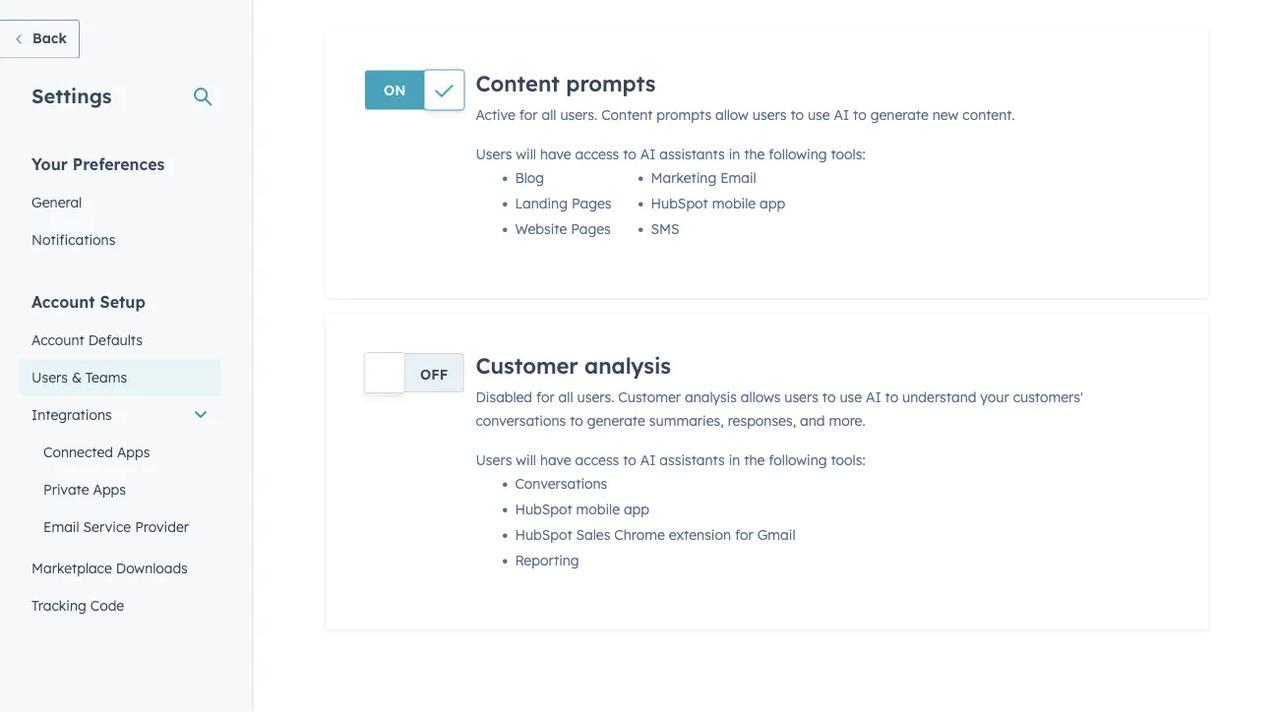 Task type: describe. For each thing, give the bounding box(es) containing it.
to left the understand
[[886, 389, 899, 406]]

gmail
[[758, 527, 796, 544]]

disabled for all users.
[[476, 389, 615, 406]]

account setup
[[32, 292, 146, 312]]

have for users will have access to ai assistants in the following tools:
[[540, 146, 572, 163]]

your preferences
[[32, 154, 165, 174]]

your
[[981, 389, 1010, 406]]

for for active
[[520, 106, 538, 123]]

downloads
[[116, 560, 188, 577]]

users will have access to ai assistants in the following tools: conversations hubspot mobile app hubspot sales chrome extension for gmail reporting
[[476, 452, 866, 570]]

to up and
[[823, 389, 836, 406]]

your preferences element
[[20, 153, 221, 258]]

blog
[[515, 169, 545, 186]]

2 vertical spatial hubspot
[[515, 527, 573, 544]]

users inside customer analysis allows users to use ai to understand your customers' conversations to generate summaries, responses, and more.
[[785, 389, 819, 406]]

integrations button
[[20, 396, 221, 434]]

have for users will have access to ai assistants in the following tools: conversations hubspot mobile app hubspot sales chrome extension for gmail reporting
[[540, 452, 572, 469]]

account for account defaults
[[32, 331, 84, 349]]

marketing
[[651, 169, 717, 186]]

2 pages from the top
[[571, 220, 611, 238]]

on
[[384, 82, 406, 99]]

general link
[[20, 184, 221, 221]]

&
[[72, 369, 82, 386]]

1 pages from the top
[[572, 195, 612, 212]]

new
[[933, 106, 959, 123]]

sms
[[651, 220, 680, 238]]

for inside users will have access to ai assistants in the following tools: conversations hubspot mobile app hubspot sales chrome extension for gmail reporting
[[735, 527, 754, 544]]

email service provider link
[[20, 509, 221, 546]]

account for account setup
[[32, 292, 95, 312]]

the for users will have access to ai assistants in the following tools: conversations hubspot mobile app hubspot sales chrome extension for gmail reporting
[[745, 452, 765, 469]]

active
[[476, 106, 516, 123]]

assistants for users will have access to ai assistants in the following tools:
[[660, 146, 725, 163]]

users for users & teams
[[32, 369, 68, 386]]

users & teams link
[[20, 359, 221, 396]]

all for disabled
[[559, 389, 574, 406]]

to right allow
[[791, 106, 804, 123]]

access for users will have access to ai assistants in the following tools: conversations hubspot mobile app hubspot sales chrome extension for gmail reporting
[[576, 452, 620, 469]]

analysis for customer analysis
[[585, 353, 671, 380]]

allow
[[716, 106, 749, 123]]

content.
[[963, 106, 1016, 123]]

marketplace
[[32, 560, 112, 577]]

assistants for users will have access to ai assistants in the following tools: conversations hubspot mobile app hubspot sales chrome extension for gmail reporting
[[660, 452, 725, 469]]

users inside users will have access to ai assistants in the following tools: conversations hubspot mobile app hubspot sales chrome extension for gmail reporting
[[476, 452, 512, 469]]

and
[[801, 413, 826, 430]]

marketing email hubspot mobile app sms
[[651, 169, 786, 238]]

connected
[[43, 444, 113, 461]]

apps for connected apps
[[117, 444, 150, 461]]

content prompts
[[476, 70, 656, 97]]

teams
[[86, 369, 127, 386]]

setup
[[100, 292, 146, 312]]

responses,
[[728, 413, 797, 430]]

ai inside users will have access to ai assistants in the following tools: conversations hubspot mobile app hubspot sales chrome extension for gmail reporting
[[641, 452, 656, 469]]

users & teams
[[32, 369, 127, 386]]

apps for private apps
[[93, 481, 126, 498]]

marketplace downloads link
[[20, 550, 221, 587]]

notifications link
[[20, 221, 221, 258]]

private apps
[[43, 481, 126, 498]]

generate inside customer analysis allows users to use ai to understand your customers' conversations to generate summaries, responses, and more.
[[587, 413, 646, 430]]

conversations
[[476, 413, 566, 430]]

to down content prompts
[[623, 146, 637, 163]]

connected apps
[[43, 444, 150, 461]]

access for users will have access to ai assistants in the following tools:
[[576, 146, 620, 163]]

your
[[32, 154, 68, 174]]

all for active
[[542, 106, 557, 123]]

in for users will have access to ai assistants in the following tools:
[[729, 146, 741, 163]]

0 vertical spatial users
[[753, 106, 787, 123]]

email service provider
[[43, 518, 189, 536]]

email inside account setup element
[[43, 518, 79, 536]]

mobile inside users will have access to ai assistants in the following tools: conversations hubspot mobile app hubspot sales chrome extension for gmail reporting
[[577, 501, 620, 519]]

mobile inside 'marketing email hubspot mobile app sms'
[[713, 195, 756, 212]]

users will have access to ai assistants in the following tools:
[[476, 146, 866, 163]]

extension
[[669, 527, 732, 544]]



Task type: vqa. For each thing, say whether or not it's contained in the screenshot.
the topmost have
yes



Task type: locate. For each thing, give the bounding box(es) containing it.
1 have from the top
[[540, 146, 572, 163]]

mobile
[[713, 195, 756, 212], [577, 501, 620, 519]]

1 vertical spatial generate
[[587, 413, 646, 430]]

following down active for all users. content prompts allow users to use ai to generate new content. on the top
[[769, 146, 828, 163]]

assistants up marketing
[[660, 146, 725, 163]]

0 vertical spatial pages
[[572, 195, 612, 212]]

customer inside customer analysis allows users to use ai to understand your customers' conversations to generate summaries, responses, and more.
[[619, 389, 681, 406]]

1 vertical spatial content
[[602, 106, 653, 123]]

all down content prompts
[[542, 106, 557, 123]]

1 horizontal spatial prompts
[[657, 106, 712, 123]]

email inside 'marketing email hubspot mobile app sms'
[[721, 169, 757, 186]]

0 vertical spatial following
[[769, 146, 828, 163]]

back link
[[0, 20, 80, 59]]

users. for active
[[561, 106, 598, 123]]

disabled
[[476, 389, 533, 406]]

0 vertical spatial will
[[516, 146, 537, 163]]

users.
[[561, 106, 598, 123], [577, 389, 615, 406]]

1 vertical spatial assistants
[[660, 452, 725, 469]]

for for disabled
[[537, 389, 555, 406]]

in inside users will have access to ai assistants in the following tools: conversations hubspot mobile app hubspot sales chrome extension for gmail reporting
[[729, 452, 741, 469]]

generate left new
[[871, 106, 929, 123]]

access up conversations
[[576, 452, 620, 469]]

summaries,
[[650, 413, 724, 430]]

have up conversations
[[540, 452, 572, 469]]

0 vertical spatial have
[[540, 146, 572, 163]]

generate down customer analysis
[[587, 413, 646, 430]]

pages right website
[[571, 220, 611, 238]]

will inside users will have access to ai assistants in the following tools: conversations hubspot mobile app hubspot sales chrome extension for gmail reporting
[[516, 452, 537, 469]]

0 horizontal spatial app
[[624, 501, 650, 519]]

access
[[576, 146, 620, 163], [576, 452, 620, 469]]

1 horizontal spatial use
[[840, 389, 863, 406]]

0 vertical spatial tools:
[[831, 146, 866, 163]]

account defaults link
[[20, 321, 221, 359]]

apps down integrations button
[[117, 444, 150, 461]]

tracking code link
[[20, 587, 221, 625]]

1 vertical spatial mobile
[[577, 501, 620, 519]]

for
[[520, 106, 538, 123], [537, 389, 555, 406], [735, 527, 754, 544]]

2 access from the top
[[576, 452, 620, 469]]

0 horizontal spatial email
[[43, 518, 79, 536]]

for right active on the left
[[520, 106, 538, 123]]

following for users will have access to ai assistants in the following tools: conversations hubspot mobile app hubspot sales chrome extension for gmail reporting
[[769, 452, 828, 469]]

users. down content prompts
[[561, 106, 598, 123]]

the inside users will have access to ai assistants in the following tools: conversations hubspot mobile app hubspot sales chrome extension for gmail reporting
[[745, 452, 765, 469]]

users
[[476, 146, 512, 163], [32, 369, 68, 386], [476, 452, 512, 469]]

to down disabled for all users.
[[570, 413, 584, 430]]

chrome
[[615, 527, 665, 544]]

to left new
[[854, 106, 867, 123]]

account up account defaults at the top left of page
[[32, 292, 95, 312]]

0 vertical spatial assistants
[[660, 146, 725, 163]]

analysis inside customer analysis allows users to use ai to understand your customers' conversations to generate summaries, responses, and more.
[[685, 389, 737, 406]]

account defaults
[[32, 331, 143, 349]]

1 vertical spatial hubspot
[[515, 501, 573, 519]]

website
[[515, 220, 567, 238]]

1 vertical spatial users
[[785, 389, 819, 406]]

the down responses,
[[745, 452, 765, 469]]

will up blog at the top left of the page
[[516, 146, 537, 163]]

1 vertical spatial users
[[32, 369, 68, 386]]

will
[[516, 146, 537, 163], [516, 452, 537, 469]]

ai inside customer analysis allows users to use ai to understand your customers' conversations to generate summaries, responses, and more.
[[866, 389, 882, 406]]

0 vertical spatial users
[[476, 146, 512, 163]]

2 vertical spatial users
[[476, 452, 512, 469]]

users. for disabled
[[577, 389, 615, 406]]

email down private
[[43, 518, 79, 536]]

pages
[[572, 195, 612, 212], [571, 220, 611, 238]]

0 horizontal spatial analysis
[[585, 353, 671, 380]]

0 vertical spatial prompts
[[566, 70, 656, 97]]

following inside users will have access to ai assistants in the following tools: conversations hubspot mobile app hubspot sales chrome extension for gmail reporting
[[769, 452, 828, 469]]

2 tools: from the top
[[831, 452, 866, 469]]

1 vertical spatial in
[[729, 452, 741, 469]]

1 assistants from the top
[[660, 146, 725, 163]]

0 vertical spatial access
[[576, 146, 620, 163]]

app inside users will have access to ai assistants in the following tools: conversations hubspot mobile app hubspot sales chrome extension for gmail reporting
[[624, 501, 650, 519]]

prompts
[[566, 70, 656, 97], [657, 106, 712, 123]]

all down customer analysis
[[559, 389, 574, 406]]

0 vertical spatial use
[[808, 106, 831, 123]]

have inside users will have access to ai assistants in the following tools: conversations hubspot mobile app hubspot sales chrome extension for gmail reporting
[[540, 452, 572, 469]]

apps up service
[[93, 481, 126, 498]]

0 vertical spatial apps
[[117, 444, 150, 461]]

mobile up sales
[[577, 501, 620, 519]]

1 horizontal spatial mobile
[[713, 195, 756, 212]]

2 following from the top
[[769, 452, 828, 469]]

code
[[90, 597, 124, 614]]

understand
[[903, 389, 977, 406]]

notifications
[[32, 231, 116, 248]]

customer for customer analysis
[[476, 353, 579, 380]]

1 vertical spatial app
[[624, 501, 650, 519]]

customers'
[[1014, 389, 1084, 406]]

1 vertical spatial prompts
[[657, 106, 712, 123]]

2 vertical spatial for
[[735, 527, 754, 544]]

general
[[32, 193, 82, 211]]

access up blog landing pages website pages
[[576, 146, 620, 163]]

content
[[476, 70, 560, 97], [602, 106, 653, 123]]

0 horizontal spatial mobile
[[577, 501, 620, 519]]

hubspot up reporting
[[515, 527, 573, 544]]

tools: for users will have access to ai assistants in the following tools: conversations hubspot mobile app hubspot sales chrome extension for gmail reporting
[[831, 452, 866, 469]]

0 vertical spatial app
[[760, 195, 786, 212]]

service
[[83, 518, 131, 536]]

2 in from the top
[[729, 452, 741, 469]]

tools: inside users will have access to ai assistants in the following tools: conversations hubspot mobile app hubspot sales chrome extension for gmail reporting
[[831, 452, 866, 469]]

1 horizontal spatial analysis
[[685, 389, 737, 406]]

0 horizontal spatial customer
[[476, 353, 579, 380]]

1 vertical spatial customer
[[619, 389, 681, 406]]

assistants inside users will have access to ai assistants in the following tools: conversations hubspot mobile app hubspot sales chrome extension for gmail reporting
[[660, 452, 725, 469]]

in for users will have access to ai assistants in the following tools: conversations hubspot mobile app hubspot sales chrome extension for gmail reporting
[[729, 452, 741, 469]]

hubspot down marketing
[[651, 195, 709, 212]]

0 vertical spatial the
[[745, 146, 765, 163]]

1 horizontal spatial generate
[[871, 106, 929, 123]]

tracking
[[32, 597, 86, 614]]

1 horizontal spatial email
[[721, 169, 757, 186]]

the
[[745, 146, 765, 163], [745, 452, 765, 469]]

1 account from the top
[[32, 292, 95, 312]]

1 horizontal spatial app
[[760, 195, 786, 212]]

tools: for users will have access to ai assistants in the following tools:
[[831, 146, 866, 163]]

1 vertical spatial apps
[[93, 481, 126, 498]]

private apps link
[[20, 471, 221, 509]]

apps
[[117, 444, 150, 461], [93, 481, 126, 498]]

hubspot
[[651, 195, 709, 212], [515, 501, 573, 519], [515, 527, 573, 544]]

2 assistants from the top
[[660, 452, 725, 469]]

app up chrome
[[624, 501, 650, 519]]

in down allow
[[729, 146, 741, 163]]

more.
[[829, 413, 866, 430]]

0 vertical spatial generate
[[871, 106, 929, 123]]

customer up disabled for all users.
[[476, 353, 579, 380]]

customer for customer analysis allows users to use ai to understand your customers' conversations to generate summaries, responses, and more.
[[619, 389, 681, 406]]

0 horizontal spatial all
[[542, 106, 557, 123]]

account up &
[[32, 331, 84, 349]]

tools:
[[831, 146, 866, 163], [831, 452, 866, 469]]

access inside users will have access to ai assistants in the following tools: conversations hubspot mobile app hubspot sales chrome extension for gmail reporting
[[576, 452, 620, 469]]

1 vertical spatial following
[[769, 452, 828, 469]]

users up and
[[785, 389, 819, 406]]

0 vertical spatial customer
[[476, 353, 579, 380]]

app
[[760, 195, 786, 212], [624, 501, 650, 519]]

to up chrome
[[623, 452, 637, 469]]

for up conversations
[[537, 389, 555, 406]]

1 vertical spatial email
[[43, 518, 79, 536]]

1 tools: from the top
[[831, 146, 866, 163]]

1 vertical spatial pages
[[571, 220, 611, 238]]

following down and
[[769, 452, 828, 469]]

connected apps link
[[20, 434, 221, 471]]

assistants down summaries, on the right
[[660, 452, 725, 469]]

0 vertical spatial for
[[520, 106, 538, 123]]

1 vertical spatial account
[[32, 331, 84, 349]]

0 vertical spatial all
[[542, 106, 557, 123]]

1 will from the top
[[516, 146, 537, 163]]

content up users will have access to ai assistants in the following tools:
[[602, 106, 653, 123]]

in down responses,
[[729, 452, 741, 469]]

0 vertical spatial analysis
[[585, 353, 671, 380]]

following
[[769, 146, 828, 163], [769, 452, 828, 469]]

app down active for all users. content prompts allow users to use ai to generate new content. on the top
[[760, 195, 786, 212]]

email
[[721, 169, 757, 186], [43, 518, 79, 536]]

users down active on the left
[[476, 146, 512, 163]]

off
[[420, 366, 448, 383]]

back
[[32, 30, 67, 47]]

1 vertical spatial access
[[576, 452, 620, 469]]

0 vertical spatial users.
[[561, 106, 598, 123]]

allows
[[741, 389, 781, 406]]

1 in from the top
[[729, 146, 741, 163]]

use inside customer analysis allows users to use ai to understand your customers' conversations to generate summaries, responses, and more.
[[840, 389, 863, 406]]

conversations
[[515, 476, 608, 493]]

users down conversations
[[476, 452, 512, 469]]

integrations
[[32, 406, 112, 423]]

will down conversations
[[516, 452, 537, 469]]

customer analysis allows users to use ai to understand your customers' conversations to generate summaries, responses, and more.
[[476, 389, 1084, 430]]

in
[[729, 146, 741, 163], [729, 452, 741, 469]]

blog landing pages website pages
[[515, 169, 612, 238]]

1 horizontal spatial content
[[602, 106, 653, 123]]

following for users will have access to ai assistants in the following tools:
[[769, 146, 828, 163]]

hubspot inside 'marketing email hubspot mobile app sms'
[[651, 195, 709, 212]]

1 following from the top
[[769, 146, 828, 163]]

will for users will have access to ai assistants in the following tools:
[[516, 146, 537, 163]]

2 have from the top
[[540, 452, 572, 469]]

use
[[808, 106, 831, 123], [840, 389, 863, 406]]

users inside users & teams link
[[32, 369, 68, 386]]

settings
[[32, 83, 112, 108]]

app inside 'marketing email hubspot mobile app sms'
[[760, 195, 786, 212]]

1 vertical spatial analysis
[[685, 389, 737, 406]]

provider
[[135, 518, 189, 536]]

0 vertical spatial hubspot
[[651, 195, 709, 212]]

reporting
[[515, 553, 580, 570]]

mobile down marketing
[[713, 195, 756, 212]]

users right allow
[[753, 106, 787, 123]]

account
[[32, 292, 95, 312], [32, 331, 84, 349]]

private
[[43, 481, 89, 498]]

1 horizontal spatial customer
[[619, 389, 681, 406]]

0 horizontal spatial content
[[476, 70, 560, 97]]

tracking code
[[32, 597, 124, 614]]

1 access from the top
[[576, 146, 620, 163]]

1 horizontal spatial all
[[559, 389, 574, 406]]

use up more.
[[840, 389, 863, 406]]

the for users will have access to ai assistants in the following tools:
[[745, 146, 765, 163]]

0 vertical spatial content
[[476, 70, 560, 97]]

marketplace downloads
[[32, 560, 188, 577]]

2 the from the top
[[745, 452, 765, 469]]

the down active for all users. content prompts allow users to use ai to generate new content. on the top
[[745, 146, 765, 163]]

1 vertical spatial have
[[540, 452, 572, 469]]

pages right landing
[[572, 195, 612, 212]]

content up active on the left
[[476, 70, 560, 97]]

1 vertical spatial all
[[559, 389, 574, 406]]

0 horizontal spatial use
[[808, 106, 831, 123]]

0 vertical spatial in
[[729, 146, 741, 163]]

1 the from the top
[[745, 146, 765, 163]]

1 vertical spatial use
[[840, 389, 863, 406]]

analysis
[[585, 353, 671, 380], [685, 389, 737, 406]]

0 vertical spatial mobile
[[713, 195, 756, 212]]

sales
[[577, 527, 611, 544]]

landing
[[515, 195, 568, 212]]

account setup element
[[20, 291, 221, 700]]

1 vertical spatial tools:
[[831, 452, 866, 469]]

users. down customer analysis
[[577, 389, 615, 406]]

defaults
[[88, 331, 143, 349]]

analysis for customer analysis allows users to use ai to understand your customers' conversations to generate summaries, responses, and more.
[[685, 389, 737, 406]]

hubspot down conversations
[[515, 501, 573, 519]]

0 horizontal spatial prompts
[[566, 70, 656, 97]]

use right allow
[[808, 106, 831, 123]]

1 vertical spatial users.
[[577, 389, 615, 406]]

active for all users. content prompts allow users to use ai to generate new content.
[[476, 106, 1016, 123]]

have
[[540, 146, 572, 163], [540, 452, 572, 469]]

ai
[[834, 106, 850, 123], [641, 146, 656, 163], [866, 389, 882, 406], [641, 452, 656, 469]]

1 vertical spatial for
[[537, 389, 555, 406]]

0 horizontal spatial generate
[[587, 413, 646, 430]]

2 will from the top
[[516, 452, 537, 469]]

customer up summaries, on the right
[[619, 389, 681, 406]]

to inside users will have access to ai assistants in the following tools: conversations hubspot mobile app hubspot sales chrome extension for gmail reporting
[[623, 452, 637, 469]]

for left gmail
[[735, 527, 754, 544]]

customer analysis
[[476, 353, 671, 380]]

users left &
[[32, 369, 68, 386]]

0 vertical spatial account
[[32, 292, 95, 312]]

will for users will have access to ai assistants in the following tools: conversations hubspot mobile app hubspot sales chrome extension for gmail reporting
[[516, 452, 537, 469]]

have up blog at the top left of the page
[[540, 146, 572, 163]]

assistants
[[660, 146, 725, 163], [660, 452, 725, 469]]

preferences
[[73, 154, 165, 174]]

users for users will have access to ai assistants in the following tools:
[[476, 146, 512, 163]]

2 account from the top
[[32, 331, 84, 349]]

email right marketing
[[721, 169, 757, 186]]

customer
[[476, 353, 579, 380], [619, 389, 681, 406]]

1 vertical spatial will
[[516, 452, 537, 469]]

1 vertical spatial the
[[745, 452, 765, 469]]

0 vertical spatial email
[[721, 169, 757, 186]]

to
[[791, 106, 804, 123], [854, 106, 867, 123], [623, 146, 637, 163], [823, 389, 836, 406], [886, 389, 899, 406], [570, 413, 584, 430], [623, 452, 637, 469]]

users
[[753, 106, 787, 123], [785, 389, 819, 406]]

all
[[542, 106, 557, 123], [559, 389, 574, 406]]



